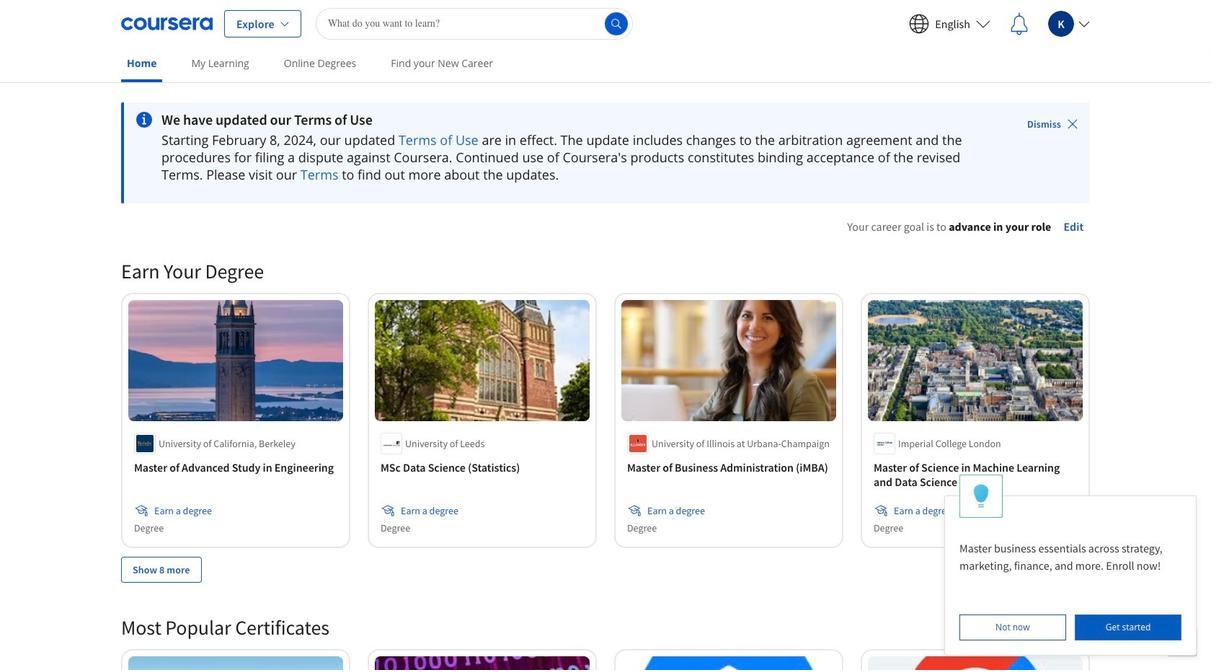 Task type: locate. For each thing, give the bounding box(es) containing it.
region
[[697, 238, 1166, 364]]

None search field
[[316, 8, 633, 39]]

most popular certificates collection element
[[113, 591, 1099, 670]]

earn your degree collection element
[[113, 235, 1099, 606]]



Task type: vqa. For each thing, say whether or not it's contained in the screenshot.
Coursera image
yes



Task type: describe. For each thing, give the bounding box(es) containing it.
coursera image
[[121, 12, 213, 35]]

lightbulb tip image
[[974, 484, 989, 509]]

information: we have updated our terms of use element
[[162, 111, 988, 128]]

alice element
[[945, 475, 1197, 656]]

What do you want to learn? text field
[[316, 8, 633, 39]]

help center image
[[1174, 633, 1192, 650]]



